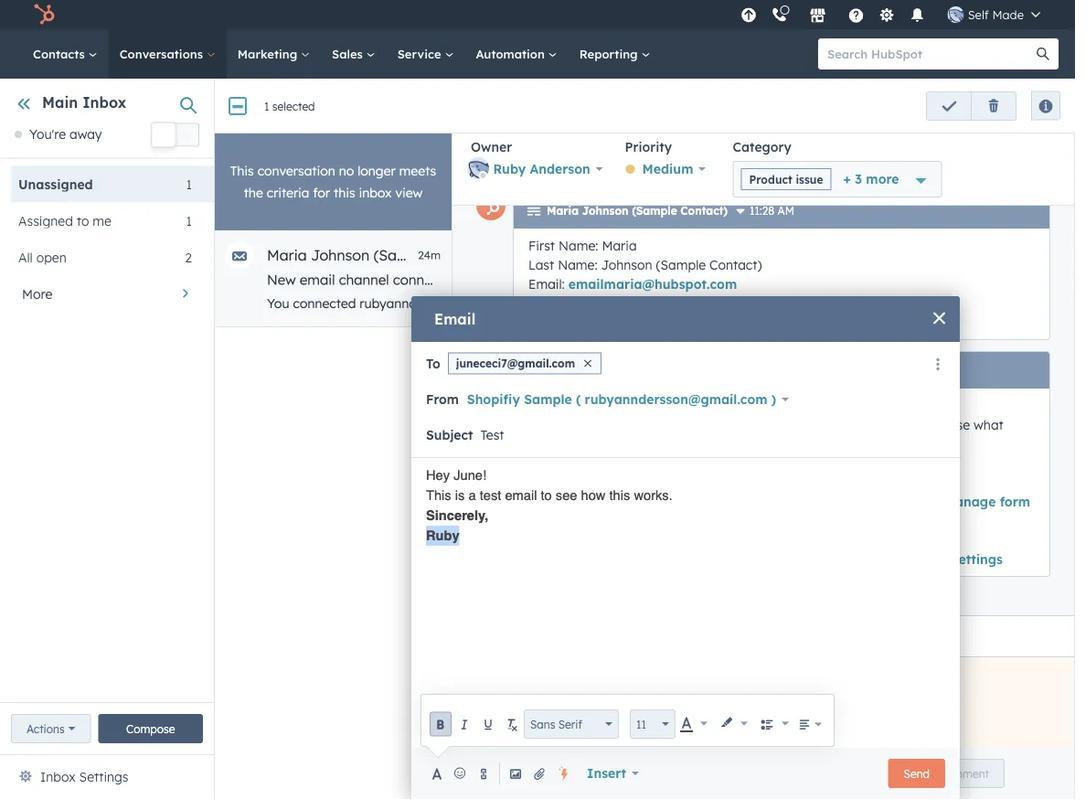 Task type: locate. For each thing, give the bounding box(es) containing it.
1 left open
[[264, 100, 269, 113]]

you connected default ticket form (nov 1, 2023 11:28:05 am) any new submissions to this form will also appear here as tickets. choose what you'd like to do next:
[[529, 398, 1004, 452]]

0 vertical spatial you
[[267, 296, 290, 312]]

insert button down 11
[[575, 756, 651, 792]]

1 vertical spatial appear
[[785, 417, 829, 433]]

maria johnson (sample contact) down inbox at the left top
[[267, 246, 495, 264]]

Search HubSpot search field
[[819, 38, 1043, 70]]

0 vertical spatial email
[[300, 271, 335, 289]]

0 horizontal spatial you
[[267, 296, 290, 312]]

here
[[832, 417, 858, 433]]

(sample up default in the right of the page
[[632, 364, 678, 378]]

will inside new email channel connected to hubspot you connected rubyanndersson@gmail.com any new emails sent to this address will also appear here. choose what you'd like to do ne
[[755, 296, 774, 312]]

do left the 'ne'
[[1043, 296, 1059, 312]]

new for new form channel connected
[[508, 86, 540, 104]]

a for send
[[563, 494, 571, 510]]

1 vertical spatial choose
[[926, 417, 971, 433]]

appear down 2023
[[785, 417, 829, 433]]

1 vertical spatial inbox
[[40, 769, 76, 785]]

hubspot image
[[33, 4, 55, 26]]

link opens in a new window image
[[725, 88, 740, 106]]

1 vertical spatial do
[[605, 436, 620, 452]]

see
[[556, 488, 578, 504]]

like right "you'd"
[[565, 436, 585, 452]]

0 vertical spatial rubyanndersson@gmail.com
[[360, 296, 532, 312]]

hubspot link
[[22, 4, 69, 26]]

rubyanndersson@gmail.com up next:
[[585, 392, 768, 408]]

inbox inside 'link'
[[40, 769, 76, 785]]

sans serif
[[531, 718, 583, 731]]

shopifiy sample ( rubyanndersson@gmail.com ) button
[[466, 382, 790, 418]]

new down the (
[[555, 417, 580, 433]]

1 vertical spatial any
[[529, 417, 552, 433]]

1 horizontal spatial inbox
[[82, 93, 126, 112]]

main inbox
[[42, 93, 126, 112]]

new
[[508, 86, 540, 104], [945, 99, 968, 113], [267, 271, 296, 289], [568, 295, 595, 311]]

service
[[398, 46, 445, 61]]

0 horizontal spatial email
[[300, 271, 335, 289]]

insert button for add comment
[[617, 756, 692, 792]]

first name: maria last name: johnson (sample contact) email: emailmaria@hubspot.com issue: new form channel connected
[[529, 237, 762, 311]]

new down search hubspot search box
[[945, 99, 968, 113]]

1 horizontal spatial do
[[1043, 296, 1059, 312]]

channel down inbox at the left top
[[339, 271, 389, 289]]

11 button
[[630, 710, 676, 739]]

form right manage
[[1001, 494, 1031, 510]]

channel down reporting link
[[584, 86, 642, 104]]

0 horizontal spatial test
[[480, 488, 502, 504]]

contacts
[[33, 46, 88, 61]]

sales
[[332, 46, 367, 61]]

2 vertical spatial 1
[[186, 213, 192, 229]]

any up "you'd"
[[529, 417, 552, 433]]

test for email
[[480, 488, 502, 504]]

will for (nov
[[734, 417, 753, 433]]

insert button down 11 popup button
[[617, 756, 692, 792]]

appear inside new email channel connected to hubspot you connected rubyanndersson@gmail.com any new emails sent to this address will also appear here. choose what you'd like to do ne
[[805, 296, 849, 312]]

try
[[529, 474, 550, 490]]

contact) up address
[[710, 257, 762, 273]]

1 vertical spatial rubyanndersson@gmail.com
[[585, 392, 768, 408]]

send inside button
[[904, 767, 930, 781]]

group
[[994, 91, 1061, 120], [927, 91, 1017, 121], [757, 712, 794, 737]]

insert down 11 popup button
[[629, 766, 668, 782]]

0 vertical spatial do
[[1043, 296, 1059, 312]]

1 for assigned to me
[[186, 213, 192, 229]]

this inside 'you connected default ticket form (nov 1, 2023 11:28:05 am) any new submissions to this form will also appear here as tickets. choose what you'd like to do next:'
[[676, 417, 698, 433]]

test down june!
[[480, 488, 502, 504]]

compose
[[126, 722, 175, 736]]

to
[[77, 213, 89, 229], [465, 271, 478, 289], [662, 296, 674, 312], [1027, 296, 1040, 312], [660, 417, 673, 433], [589, 436, 601, 452], [541, 488, 552, 504], [847, 551, 860, 567]]

this left address
[[678, 296, 700, 312]]

contact) up hubspot
[[435, 246, 495, 264]]

self made
[[969, 7, 1025, 22]]

will down (nov
[[734, 417, 753, 433]]

0 vertical spatial inbox
[[82, 93, 126, 112]]

any down email:
[[536, 296, 559, 312]]

this inside hey june! this is a test email to see how this works. sincerely, ruby
[[610, 488, 631, 504]]

maria johnson (sample contact) row group
[[215, 134, 1076, 328]]

help button
[[841, 0, 873, 29]]

issue:
[[529, 295, 564, 311]]

what up manage form link
[[974, 417, 1004, 433]]

0 vertical spatial what
[[934, 296, 964, 312]]

works.
[[634, 488, 673, 504]]

0 horizontal spatial do
[[605, 436, 620, 452]]

will inside 'you connected default ticket form (nov 1, 2023 11:28:05 am) any new submissions to this form will also appear here as tickets. choose what you'd like to do next:'
[[734, 417, 753, 433]]

2
[[185, 249, 192, 265]]

0 horizontal spatial send
[[529, 494, 559, 510]]

subject
[[426, 427, 474, 443]]

1 vertical spatial email
[[505, 488, 537, 504]]

like right you'd
[[1004, 296, 1024, 312]]

1 vertical spatial maria johnson (sample contact)
[[267, 246, 495, 264]]

also right address
[[777, 296, 802, 312]]

to down "submissions"
[[589, 436, 601, 452]]

channel inside new email channel connected to hubspot you connected rubyanndersson@gmail.com any new emails sent to this address will also appear here. choose what you'd like to do ne
[[339, 271, 389, 289]]

new down email:
[[562, 296, 587, 312]]

0 horizontal spatial this
[[230, 163, 254, 179]]

0 horizontal spatial what
[[934, 296, 964, 312]]

1 horizontal spatial insert
[[629, 766, 668, 782]]

also for hubspot
[[777, 296, 802, 312]]

will right address
[[755, 296, 774, 312]]

1 vertical spatial like
[[565, 436, 585, 452]]

1 horizontal spatial a
[[563, 494, 571, 510]]

1 vertical spatial 1
[[186, 176, 192, 192]]

is up sincerely,
[[455, 488, 465, 504]]

on
[[592, 667, 608, 683]]

channel down emailmaria@hubspot.com
[[631, 295, 678, 311]]

maria down criteria
[[267, 246, 307, 264]]

connected inside 'you connected default ticket form (nov 1, 2023 11:28:05 am) any new submissions to this form will also appear here as tickets. choose what you'd like to do next:'
[[557, 398, 623, 414]]

published.
[[880, 494, 941, 510]]

0 horizontal spatial rubyanndersson@gmail.com
[[360, 296, 532, 312]]

0 vertical spatial maria johnson (sample contact)
[[547, 204, 728, 218]]

name: right last at the top
[[558, 257, 598, 273]]

to left the 'ne'
[[1027, 296, 1040, 312]]

channel
[[584, 86, 642, 104], [339, 271, 389, 289], [631, 295, 678, 311], [899, 551, 949, 567]]

this inside this conversation no longer meets the criteria for this inbox view
[[230, 163, 254, 179]]

None button
[[322, 91, 387, 120]]

to left me
[[77, 213, 89, 229]]

inbox left settings
[[40, 769, 76, 785]]

1 left the
[[186, 176, 192, 192]]

appear for hubspot
[[805, 296, 849, 312]]

connected
[[646, 86, 722, 104], [393, 271, 461, 289], [681, 295, 744, 311], [293, 296, 356, 312], [557, 398, 623, 414]]

also inside new email channel connected to hubspot you connected rubyanndersson@gmail.com any new emails sent to this address will also appear here. choose what you'd like to do ne
[[777, 296, 802, 312]]

upgrade link
[[738, 5, 761, 24]]

toolbar containing owner
[[468, 139, 1060, 198]]

medium
[[643, 161, 694, 177]]

1 horizontal spatial ruby
[[494, 161, 526, 177]]

a down june!
[[469, 488, 476, 504]]

maria johnson (sample contact)
[[547, 204, 728, 218], [267, 246, 495, 264], [547, 364, 728, 378]]

first
[[529, 237, 555, 253]]

1 horizontal spatial like
[[1004, 296, 1024, 312]]

new button
[[929, 91, 994, 120]]

inbox up the away
[[82, 93, 126, 112]]

insert button
[[575, 756, 651, 792], [617, 756, 692, 792]]

johnson up 'shopifiy sample ( rubyanndersson@gmail.com )'
[[583, 364, 629, 378]]

contact)
[[681, 204, 728, 218], [435, 246, 495, 264], [710, 257, 762, 273], [681, 364, 728, 378]]

1 horizontal spatial rubyanndersson@gmail.com
[[585, 392, 768, 408]]

to down default in the right of the page
[[660, 417, 673, 433]]

test inside try it out send a test submission from any page where your form is published. manage form
[[574, 494, 597, 510]]

sans serif button
[[524, 710, 619, 739]]

1 vertical spatial new
[[555, 417, 580, 433]]

(sample up emailmaria@hubspot.com
[[656, 257, 706, 273]]

email
[[435, 310, 476, 328]]

last
[[529, 257, 555, 273]]

toolbar
[[468, 139, 1060, 198]]

any inside 'you connected default ticket form (nov 1, 2023 11:28:05 am) any new submissions to this form will also appear here as tickets. choose what you'd like to do next:'
[[529, 417, 552, 433]]

new down 'automation' link
[[508, 86, 540, 104]]

this
[[230, 163, 254, 179], [426, 488, 452, 504]]

you inside 'you connected default ticket form (nov 1, 2023 11:28:05 am) any new submissions to this form will also appear here as tickets. choose what you'd like to do next:'
[[529, 398, 553, 414]]

choose inside new email channel connected to hubspot you connected rubyanndersson@gmail.com any new emails sent to this address will also appear here. choose what you'd like to do ne
[[886, 296, 930, 312]]

this down the no
[[334, 185, 356, 201]]

more info image
[[736, 207, 747, 218]]

maria johnson (sample contact) up shopifiy sample ( rubyanndersson@gmail.com ) 'popup button'
[[547, 364, 728, 378]]

longer
[[358, 163, 396, 179]]

appear inside 'you connected default ticket form (nov 1, 2023 11:28:05 am) any new submissions to this form will also appear here as tickets. choose what you'd like to do next:'
[[785, 417, 829, 433]]

name:
[[559, 237, 599, 253], [558, 257, 598, 273]]

sans
[[531, 718, 556, 731]]

test
[[480, 488, 502, 504], [574, 494, 597, 510]]

1 up 2
[[186, 213, 192, 229]]

also inside 'you connected default ticket form (nov 1, 2023 11:28:05 am) any new submissions to this form will also appear here as tickets. choose what you'd like to do next:'
[[756, 417, 781, 433]]

assigned to me
[[18, 213, 112, 229]]

0 horizontal spatial ruby
[[426, 528, 460, 544]]

0 horizontal spatial like
[[565, 436, 585, 452]]

maria johnson (sample contact) for first name: maria
[[547, 204, 728, 218]]

new for new
[[945, 99, 968, 113]]

insert inside main content
[[629, 766, 668, 782]]

send button
[[889, 759, 946, 789]]

am)
[[890, 398, 915, 414]]

1 vertical spatial what
[[974, 417, 1004, 433]]

keep
[[512, 667, 543, 683]]

1 horizontal spatial is
[[867, 494, 877, 510]]

from
[[426, 392, 459, 408]]

you inside new email channel connected to hubspot you connected rubyanndersson@gmail.com any new emails sent to this address will also appear here. choose what you'd like to do ne
[[267, 296, 290, 312]]

to inside hey june! this is a test email to see how this works. sincerely, ruby
[[541, 488, 552, 504]]

0 vertical spatial send
[[529, 494, 559, 510]]

automation link
[[465, 29, 569, 79]]

1 name: from the top
[[559, 237, 599, 253]]

add
[[917, 767, 938, 781]]

form left sent
[[599, 295, 627, 311]]

1
[[264, 100, 269, 113], [186, 176, 192, 192], [186, 213, 192, 229]]

(sample down view
[[374, 246, 431, 264]]

appear left the here.
[[805, 296, 849, 312]]

new inside 'you connected default ticket form (nov 1, 2023 11:28:05 am) any new submissions to this form will also appear here as tickets. choose what you'd like to do next:'
[[555, 417, 580, 433]]

is
[[455, 488, 465, 504], [867, 494, 877, 510]]

to left it
[[541, 488, 552, 504]]

0 vertical spatial like
[[1004, 296, 1024, 312]]

marketing link
[[227, 29, 321, 79]]

email down 'for'
[[300, 271, 335, 289]]

insert
[[587, 766, 627, 782], [629, 766, 668, 782]]

this up the
[[230, 163, 254, 179]]

0 vertical spatial new
[[562, 296, 587, 312]]

this down ticket at the right of the page
[[676, 417, 698, 433]]

email left it
[[505, 488, 537, 504]]

like inside 'you connected default ticket form (nov 1, 2023 11:28:05 am) any new submissions to this form will also appear here as tickets. choose what you'd like to do next:'
[[565, 436, 585, 452]]

this down "hey"
[[426, 488, 452, 504]]

0 horizontal spatial a
[[469, 488, 476, 504]]

a inside try it out send a test submission from any page where your form is published. manage form
[[563, 494, 571, 510]]

ruby down owner
[[494, 161, 526, 177]]

(sample inside first name: maria last name: johnson (sample contact) email: emailmaria@hubspot.com issue: new form channel connected
[[656, 257, 706, 273]]

1 horizontal spatial you
[[529, 398, 553, 414]]

maria left close image at the top right of page
[[547, 364, 579, 378]]

test down out
[[574, 494, 597, 510]]

2 insert from the left
[[629, 766, 668, 782]]

rubyanndersson@gmail.com inside new email channel connected to hubspot you connected rubyanndersson@gmail.com any new emails sent to this address will also appear here. choose what you'd like to do ne
[[360, 296, 532, 312]]

shopifiy
[[467, 392, 520, 408]]

3
[[855, 171, 863, 187]]

1 horizontal spatial this
[[426, 488, 452, 504]]

maria up emailmaria@hubspot.com
[[602, 237, 637, 253]]

maria johnson (sample contact) down medium
[[547, 204, 728, 218]]

the
[[244, 185, 263, 201]]

a down out
[[563, 494, 571, 510]]

johnson down 'for'
[[311, 246, 370, 264]]

new down criteria
[[267, 271, 296, 289]]

2 vertical spatial maria johnson (sample contact)
[[547, 364, 728, 378]]

inbox
[[82, 93, 126, 112], [40, 769, 76, 785]]

contact) up ticket at the right of the page
[[681, 364, 728, 378]]

1 vertical spatial name:
[[558, 257, 598, 273]]

name: right the first
[[559, 237, 599, 253]]

choose right the here.
[[886, 296, 930, 312]]

conversation
[[258, 163, 336, 179]]

contact) left 'more info' image
[[681, 204, 728, 218]]

1 horizontal spatial send
[[904, 767, 930, 781]]

insert down "sans serif" popup button
[[587, 766, 627, 782]]

rubyanndersson@gmail.com down 24m
[[360, 296, 532, 312]]

conversations link
[[109, 29, 227, 79]]

new inside popup button
[[945, 99, 968, 113]]

0 horizontal spatial will
[[734, 417, 753, 433]]

1 vertical spatial ruby
[[426, 528, 460, 544]]

1 insert from the left
[[587, 766, 627, 782]]

an
[[546, 667, 562, 683]]

sales link
[[321, 29, 387, 79]]

connected inside 'heading'
[[646, 86, 722, 104]]

is left published.
[[867, 494, 877, 510]]

main
[[42, 93, 78, 112]]

inbox settings link
[[40, 767, 129, 789]]

open
[[36, 249, 67, 265]]

johnson inside first name: maria last name: johnson (sample contact) email: emailmaria@hubspot.com issue: new form channel connected
[[602, 257, 653, 273]]

group inside new form channel connected 'heading'
[[994, 91, 1061, 120]]

0 vertical spatial name:
[[559, 237, 599, 253]]

am
[[778, 204, 795, 218]]

0 vertical spatial choose
[[886, 296, 930, 312]]

new form channel connected link
[[508, 86, 744, 106]]

0 horizontal spatial is
[[455, 488, 465, 504]]

service link
[[387, 29, 465, 79]]

test inside hey june! this is a test email to see how this works. sincerely, ruby
[[480, 488, 502, 504]]

this!
[[612, 667, 638, 683]]

1 horizontal spatial email
[[505, 488, 537, 504]]

choose right tickets.
[[926, 417, 971, 433]]

also
[[777, 296, 802, 312], [756, 417, 781, 433]]

what up close icon
[[934, 296, 964, 312]]

0 vertical spatial ruby
[[494, 161, 526, 177]]

1 horizontal spatial what
[[974, 417, 1004, 433]]

a inside hey june! this is a test email to see how this works. sincerely, ruby
[[469, 488, 476, 504]]

try it out send a test submission from any page where your form is published. manage form
[[529, 474, 1031, 510]]

0 vertical spatial will
[[755, 296, 774, 312]]

form
[[544, 86, 580, 104], [599, 295, 627, 311], [718, 398, 748, 414], [701, 417, 730, 433], [835, 494, 863, 510], [1001, 494, 1031, 510], [864, 551, 895, 567]]

test for submission
[[574, 494, 597, 510]]

1 horizontal spatial test
[[574, 494, 597, 510]]

new inside new email channel connected to hubspot you connected rubyanndersson@gmail.com any new emails sent to this address will also appear here. choose what you'd like to do ne
[[562, 296, 587, 312]]

from
[[671, 494, 700, 510]]

0 horizontal spatial inbox
[[40, 769, 76, 785]]

0 vertical spatial this
[[230, 163, 254, 179]]

form down 'automation' link
[[544, 86, 580, 104]]

main content
[[215, 0, 1076, 800]]

what inside new email channel connected to hubspot you connected rubyanndersson@gmail.com any new emails sent to this address will also appear here. choose what you'd like to do ne
[[934, 296, 964, 312]]

new form channel connected heading
[[453, 79, 1076, 134]]

is inside try it out send a test submission from any page where your form is published. manage form
[[867, 494, 877, 510]]

this
[[334, 185, 356, 201], [678, 296, 700, 312], [676, 417, 698, 433], [610, 488, 631, 504]]

1 horizontal spatial will
[[755, 296, 774, 312]]

0 vertical spatial appear
[[805, 296, 849, 312]]

connected inside first name: maria last name: johnson (sample contact) email: emailmaria@hubspot.com issue: new form channel connected
[[681, 295, 744, 311]]

0 horizontal spatial insert
[[587, 766, 627, 782]]

new right issue:
[[568, 295, 595, 311]]

1 vertical spatial will
[[734, 417, 753, 433]]

appear
[[805, 296, 849, 312], [785, 417, 829, 433]]

email from maria johnson (sample contact) with subject new email channel connected to hubspot row
[[215, 231, 1076, 328]]

2 insert button from the left
[[617, 756, 692, 792]]

new inside new email channel connected to hubspot you connected rubyanndersson@gmail.com any new emails sent to this address will also appear here. choose what you'd like to do ne
[[267, 271, 296, 289]]

no
[[339, 163, 354, 179]]

new
[[562, 296, 587, 312], [555, 417, 580, 433]]

ruby inside hey june! this is a test email to see how this works. sincerely, ruby
[[426, 528, 460, 544]]

maria inside first name: maria last name: johnson (sample contact) email: emailmaria@hubspot.com issue: new form channel connected
[[602, 237, 637, 253]]

do inside 'you connected default ticket form (nov 1, 2023 11:28:05 am) any new submissions to this form will also appear here as tickets. choose what you'd like to do next:'
[[605, 436, 620, 452]]

ruby down sincerely,
[[426, 528, 460, 544]]

johnson up emailmaria@hubspot.com link
[[602, 257, 653, 273]]

is inside hey june! this is a test email to see how this works. sincerely, ruby
[[455, 488, 465, 504]]

1 vertical spatial send
[[904, 767, 930, 781]]

maria up the first
[[547, 204, 579, 218]]

+ 3 more button
[[832, 161, 912, 198]]

this right how
[[610, 488, 631, 504]]

0 vertical spatial any
[[536, 296, 559, 312]]

also down (nov
[[756, 417, 781, 433]]

1 vertical spatial you
[[529, 398, 553, 414]]

product issue
[[750, 172, 824, 186]]

form right your at the right bottom
[[835, 494, 863, 510]]

1 vertical spatial this
[[426, 488, 452, 504]]

new for new email channel connected to hubspot you connected rubyanndersson@gmail.com any new emails sent to this address will also appear here. choose what you'd like to do ne
[[267, 271, 296, 289]]

1 insert button from the left
[[575, 756, 651, 792]]

1 vertical spatial also
[[756, 417, 781, 433]]

view
[[396, 185, 423, 201]]

0 vertical spatial also
[[777, 296, 802, 312]]

also for (nov
[[756, 417, 781, 433]]

None text field
[[481, 417, 935, 454]]

manage
[[945, 494, 997, 510]]

settings image
[[879, 8, 896, 24]]

do down "submissions"
[[605, 436, 620, 452]]



Task type: describe. For each thing, give the bounding box(es) containing it.
sent
[[633, 296, 658, 312]]

choose inside 'you connected default ticket form (nov 1, 2023 11:28:05 am) any new submissions to this form will also appear here as tickets. choose what you'd like to do next:'
[[926, 417, 971, 433]]

11
[[637, 718, 647, 731]]

main content containing new form channel connected
[[215, 0, 1076, 800]]

priority
[[625, 139, 673, 155]]

hey
[[426, 468, 450, 484]]

calling icon button
[[765, 3, 796, 27]]

to right sent
[[662, 296, 674, 312]]

email inside new email channel connected to hubspot you connected rubyanndersson@gmail.com any new emails sent to this address will also appear here. choose what you'd like to do ne
[[300, 271, 335, 289]]

actions button
[[11, 715, 91, 744]]

search image
[[1037, 48, 1050, 60]]

default
[[627, 398, 674, 414]]

marketplaces button
[[799, 0, 838, 29]]

)
[[772, 392, 777, 408]]

for
[[313, 185, 330, 201]]

emails
[[590, 296, 629, 312]]

sincerely,
[[426, 508, 489, 524]]

form left (nov
[[718, 398, 748, 414]]

to left hubspot
[[465, 271, 478, 289]]

made
[[993, 7, 1025, 22]]

do inside new email channel connected to hubspot you connected rubyanndersson@gmail.com any new emails sent to this address will also appear here. choose what you'd like to do ne
[[1043, 296, 1059, 312]]

close image
[[934, 312, 946, 324]]

junececi7@gmail.com
[[456, 357, 576, 371]]

0 vertical spatial 1
[[264, 100, 269, 113]]

your
[[804, 494, 831, 510]]

form right go
[[864, 551, 895, 567]]

settings
[[79, 769, 129, 785]]

maria johnson (sample contact) inside email from maria johnson (sample contact) with subject new email channel connected to hubspot row
[[267, 246, 495, 264]]

like inside new email channel connected to hubspot you connected rubyanndersson@gmail.com any new emails sent to this address will also appear here. choose what you'd like to do ne
[[1004, 296, 1024, 312]]

email:
[[529, 276, 565, 292]]

actions
[[27, 722, 65, 736]]

contact) inside row
[[435, 246, 495, 264]]

submissions
[[583, 417, 657, 433]]

this inside hey june! this is a test email to see how this works. sincerely, ruby
[[426, 488, 452, 504]]

automation
[[476, 46, 549, 61]]

category
[[733, 139, 792, 155]]

new email channel connected to hubspot you connected rubyanndersson@gmail.com any new emails sent to this address will also appear here. choose what you'd like to do ne
[[267, 271, 1076, 312]]

notifications image
[[910, 8, 927, 25]]

owner
[[471, 139, 512, 155]]

anderson
[[530, 161, 591, 177]]

here.
[[853, 296, 882, 312]]

assigned
[[18, 213, 73, 229]]

rubyanndersson@gmail.com inside shopifiy sample ( rubyanndersson@gmail.com ) 'popup button'
[[585, 392, 768, 408]]

channel inside 'heading'
[[584, 86, 642, 104]]

tickets.
[[880, 417, 922, 433]]

link opens in a new window image
[[725, 90, 740, 104]]

settings
[[953, 551, 1003, 567]]

search button
[[1028, 38, 1059, 70]]

ruby inside popup button
[[494, 161, 526, 177]]

1 selected
[[264, 100, 315, 113]]

it
[[553, 474, 562, 490]]

(
[[576, 392, 581, 408]]

settings link
[[876, 5, 899, 24]]

ticket
[[678, 398, 714, 414]]

to right go
[[847, 551, 860, 567]]

any
[[704, 494, 726, 510]]

hey june! this is a test email to see how this works. sincerely, ruby
[[426, 468, 673, 544]]

ruby anderson image
[[948, 6, 965, 23]]

calling icon image
[[772, 7, 788, 24]]

1 for unassigned
[[186, 176, 192, 192]]

insert button for send
[[575, 756, 651, 792]]

add comment group
[[901, 759, 1005, 789]]

this inside this conversation no longer meets the criteria for this inbox view
[[334, 185, 356, 201]]

product
[[750, 172, 793, 186]]

upgrade image
[[741, 8, 758, 24]]

sample
[[524, 392, 572, 408]]

insert for send
[[587, 766, 627, 782]]

johnson down the anderson
[[583, 204, 629, 218]]

add comment button
[[901, 759, 1005, 789]]

form inside first name: maria last name: johnson (sample contact) email: emailmaria@hubspot.com issue: new form channel connected
[[599, 295, 627, 311]]

away
[[70, 126, 102, 142]]

form down ticket at the right of the page
[[701, 417, 730, 433]]

+
[[844, 171, 852, 187]]

comment
[[941, 767, 990, 781]]

self made menu
[[736, 0, 1054, 29]]

channel left settings
[[899, 551, 949, 567]]

open
[[279, 99, 307, 113]]

any inside new email channel connected to hubspot you connected rubyanndersson@gmail.com any new emails sent to this address will also appear here. choose what you'd like to do ne
[[536, 296, 559, 312]]

please
[[468, 667, 509, 683]]

what inside 'you connected default ticket form (nov 1, 2023 11:28:05 am) any new submissions to this form will also appear here as tickets. choose what you'd like to do next:'
[[974, 417, 1004, 433]]

maria johnson (sample contact) for you connected default ticket form (nov 1, 2023 11:28:05 am)
[[547, 364, 728, 378]]

more
[[22, 286, 52, 302]]

email inside hey june! this is a test email to see how this works. sincerely, ruby
[[505, 488, 537, 504]]

11:28
[[750, 204, 775, 218]]

open group
[[263, 91, 387, 120]]

form inside 'heading'
[[544, 86, 580, 104]]

page
[[730, 494, 761, 510]]

ne
[[1063, 296, 1076, 312]]

meets
[[399, 163, 437, 179]]

contact) inside first name: maria last name: johnson (sample contact) email: emailmaria@hubspot.com issue: new form channel connected
[[710, 257, 762, 273]]

please keep an eye on this!
[[468, 667, 638, 683]]

you're away image
[[15, 131, 22, 138]]

address
[[703, 296, 751, 312]]

will for hubspot
[[755, 296, 774, 312]]

unassigned
[[18, 176, 93, 192]]

2 name: from the top
[[558, 257, 598, 273]]

(sample inside row
[[374, 246, 431, 264]]

medium button
[[625, 157, 718, 178]]

you'd
[[968, 296, 1000, 312]]

conversations
[[120, 46, 207, 61]]

hubspot
[[482, 271, 539, 289]]

go to form channel settings
[[825, 551, 1003, 567]]

+ 3 more
[[844, 171, 900, 187]]

insert for add comment
[[629, 766, 668, 782]]

1,
[[787, 398, 797, 414]]

contacts link
[[22, 29, 109, 79]]

you're
[[29, 126, 66, 142]]

out
[[566, 474, 588, 490]]

johnson inside row
[[311, 246, 370, 264]]

marketplaces image
[[810, 8, 827, 25]]

(sample down medium
[[632, 204, 678, 218]]

add comment
[[917, 767, 990, 781]]

send inside try it out send a test submission from any page where your form is published. manage form
[[529, 494, 559, 510]]

you'd
[[529, 436, 561, 452]]

new inside first name: maria last name: johnson (sample contact) email: emailmaria@hubspot.com issue: new form channel connected
[[568, 295, 595, 311]]

help image
[[849, 8, 865, 25]]

a for is
[[469, 488, 476, 504]]

self made button
[[938, 0, 1052, 29]]

channel inside first name: maria last name: johnson (sample contact) email: emailmaria@hubspot.com issue: new form channel connected
[[631, 295, 678, 311]]

to
[[426, 355, 441, 371]]

issue
[[796, 172, 824, 186]]

appear for (nov
[[785, 417, 829, 433]]

maria inside row
[[267, 246, 307, 264]]

11:28:05
[[835, 398, 886, 414]]

Open button
[[263, 91, 323, 120]]

emailmaria@hubspot.com link
[[569, 276, 738, 292]]

this inside new email channel connected to hubspot you connected rubyanndersson@gmail.com any new emails sent to this address will also appear here. choose what you'd like to do ne
[[678, 296, 700, 312]]

self
[[969, 7, 990, 22]]

manage form link
[[945, 494, 1031, 510]]

you're away
[[29, 126, 102, 142]]

june!
[[454, 468, 487, 484]]

close image
[[585, 360, 592, 367]]



Task type: vqa. For each thing, say whether or not it's contained in the screenshot.
Sales
yes



